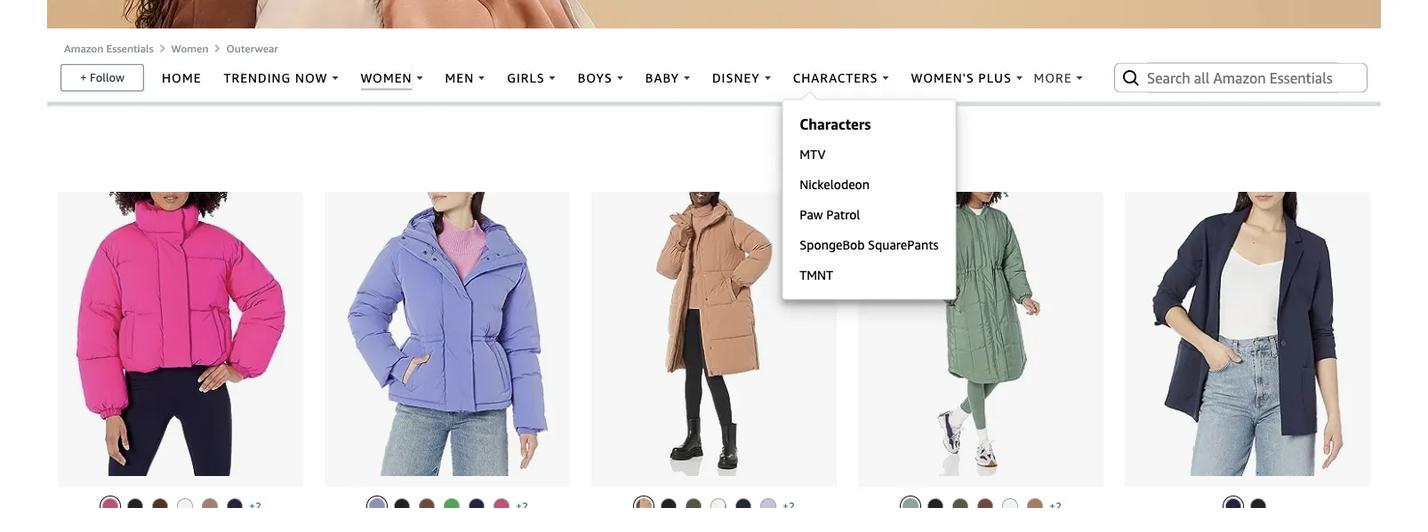 Task type: describe. For each thing, give the bounding box(es) containing it.
amazon essentials
[[64, 42, 153, 55]]

eggshell white image for light brown icon
[[177, 499, 193, 509]]

green image
[[444, 499, 460, 509]]

amazon essentials women's quilted coat (available in plus size) image
[[922, 192, 1040, 476]]

amazon
[[64, 42, 103, 55]]

+ follow
[[80, 71, 125, 84]]

3 navy image from the left
[[1225, 499, 1241, 509]]

1 light brown image from the left
[[636, 499, 652, 509]]

amazon essentials women's crop puffer jacket (available in plus size) image
[[76, 192, 285, 476]]

amazon essentials women's relaxed-fit soft ponte blazer image
[[1152, 192, 1343, 476]]

3 black image from the left
[[1250, 499, 1266, 509]]

2 deep brown image from the left
[[977, 499, 993, 509]]

2 light brown image from the left
[[1027, 499, 1043, 509]]

outerwear link
[[226, 42, 278, 55]]

amazon essentials women's short waisted puffer jacket (available in plus size) image
[[347, 192, 548, 476]]

amazon essentials women's oversized long puffer jacket (available in plus size) image
[[656, 192, 772, 476]]

sage green image
[[902, 499, 919, 509]]

3 eggshell white image from the left
[[1002, 499, 1018, 509]]

1 navy image from the left
[[227, 499, 243, 509]]



Task type: locate. For each thing, give the bounding box(es) containing it.
1 horizontal spatial dark olive image
[[952, 499, 968, 509]]

dark olive image for the amazon essentials women's quilted coat (available in plus size) image on the right of the page
[[952, 499, 968, 509]]

deep brown image
[[419, 499, 435, 509], [977, 499, 993, 509]]

2 dark olive image from the left
[[952, 499, 968, 509]]

1 deep brown image from the left
[[419, 499, 435, 509]]

2 horizontal spatial eggshell white image
[[1002, 499, 1018, 509]]

1 horizontal spatial navy image
[[735, 499, 751, 509]]

eggshell white image for 2nd navy image from the left
[[710, 499, 726, 509]]

Search all Amazon Essentials search field
[[1147, 63, 1338, 93]]

0 horizontal spatial black image
[[394, 499, 410, 509]]

eggshell white image
[[177, 499, 193, 509], [710, 499, 726, 509], [1002, 499, 1018, 509]]

light brown image
[[636, 499, 652, 509], [1027, 499, 1043, 509]]

essentials
[[106, 42, 153, 55]]

dark olive image
[[686, 499, 702, 509], [952, 499, 968, 509]]

1 black image from the left
[[127, 499, 143, 509]]

2 black image from the left
[[927, 499, 943, 509]]

1 horizontal spatial deep brown image
[[977, 499, 993, 509]]

black image for amazon essentials women's short waisted puffer jacket (available in plus size) "image"
[[394, 499, 410, 509]]

1 horizontal spatial neon pink image
[[493, 499, 509, 509]]

deep brown image
[[152, 499, 168, 509]]

dark olive image left purple image
[[686, 499, 702, 509]]

2 eggshell white image from the left
[[710, 499, 726, 509]]

1 horizontal spatial light brown image
[[1027, 499, 1043, 509]]

women
[[171, 42, 209, 55]]

deep brown image right sage green icon
[[977, 499, 993, 509]]

purple image
[[760, 499, 776, 509]]

2 neon pink image from the left
[[493, 499, 509, 509]]

0 horizontal spatial black image
[[127, 499, 143, 509]]

light brown image
[[202, 499, 218, 509]]

black image
[[394, 499, 410, 509], [661, 499, 677, 509]]

1 horizontal spatial eggshell white image
[[710, 499, 726, 509]]

deep brown image left green icon
[[419, 499, 435, 509]]

1 horizontal spatial black image
[[661, 499, 677, 509]]

navy image
[[469, 499, 485, 509]]

0 horizontal spatial neon pink image
[[102, 499, 118, 509]]

follow
[[90, 71, 125, 84]]

outerwear
[[226, 42, 278, 55]]

amazon essentials link
[[64, 42, 153, 55]]

2 horizontal spatial navy image
[[1225, 499, 1241, 509]]

1 black image from the left
[[394, 499, 410, 509]]

dark olive image for "amazon essentials women's oversized long puffer jacket (available in plus size)" "image"
[[686, 499, 702, 509]]

0 horizontal spatial eggshell white image
[[177, 499, 193, 509]]

2 black image from the left
[[661, 499, 677, 509]]

2 horizontal spatial black image
[[1250, 499, 1266, 509]]

purple blue image
[[369, 499, 385, 509]]

navy image
[[227, 499, 243, 509], [735, 499, 751, 509], [1225, 499, 1241, 509]]

neon pink image left deep brown icon
[[102, 499, 118, 509]]

neon pink image
[[102, 499, 118, 509], [493, 499, 509, 509]]

0 horizontal spatial navy image
[[227, 499, 243, 509]]

1 dark olive image from the left
[[686, 499, 702, 509]]

search image
[[1120, 67, 1142, 88]]

black image for deep brown icon
[[127, 499, 143, 509]]

1 horizontal spatial black image
[[927, 499, 943, 509]]

0 horizontal spatial light brown image
[[636, 499, 652, 509]]

+
[[80, 71, 87, 84]]

women link
[[171, 42, 209, 55]]

1 eggshell white image from the left
[[177, 499, 193, 509]]

0 horizontal spatial deep brown image
[[419, 499, 435, 509]]

dark olive image right sage green icon
[[952, 499, 968, 509]]

0 horizontal spatial dark olive image
[[686, 499, 702, 509]]

2 navy image from the left
[[735, 499, 751, 509]]

black image for dark olive icon associated with the amazon essentials women's quilted coat (available in plus size) image on the right of the page
[[927, 499, 943, 509]]

1 neon pink image from the left
[[102, 499, 118, 509]]

black image
[[127, 499, 143, 509], [927, 499, 943, 509], [1250, 499, 1266, 509]]

+ follow button
[[62, 65, 143, 90]]

black image for "amazon essentials women's oversized long puffer jacket (available in plus size)" "image"
[[661, 499, 677, 509]]

neon pink image right navy icon in the bottom left of the page
[[493, 499, 509, 509]]



Task type: vqa. For each thing, say whether or not it's contained in the screenshot.
the Outerwear
yes



